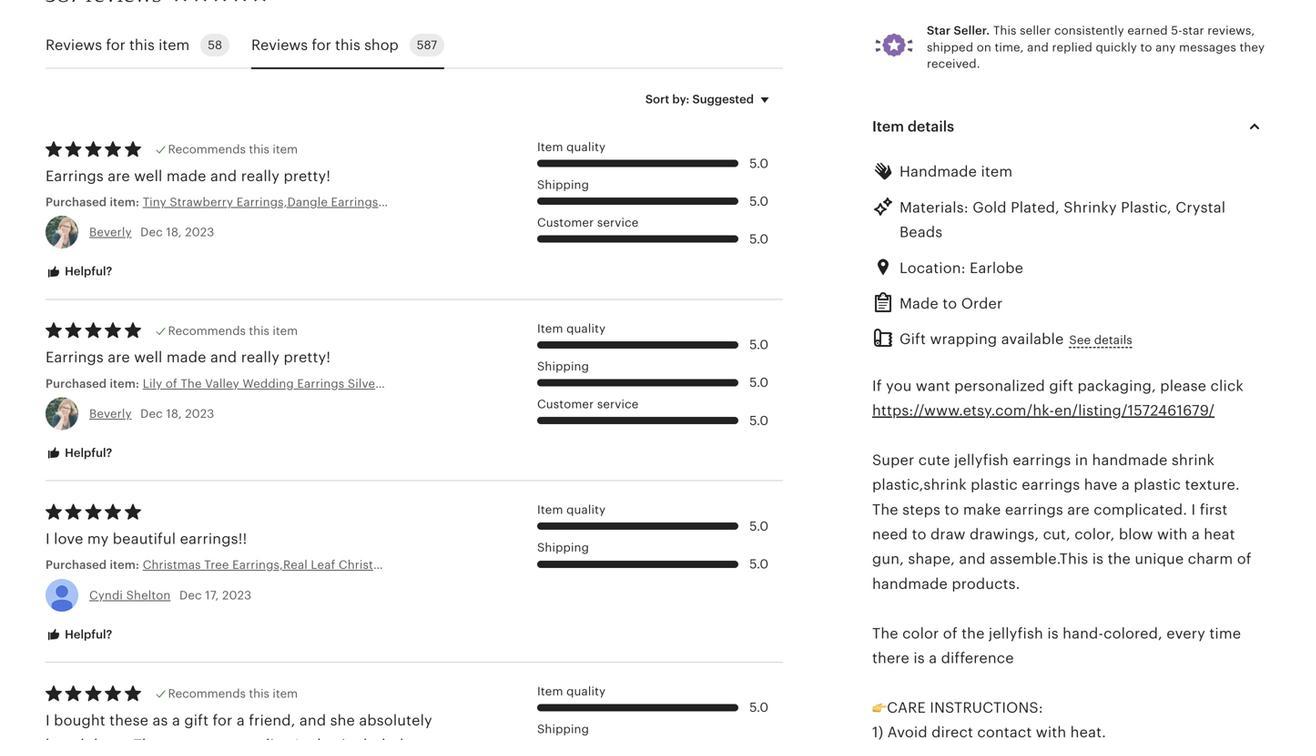 Task type: locate. For each thing, give the bounding box(es) containing it.
1 reviews from the left
[[46, 37, 102, 53]]

recommends for beverly "link" corresponding to second helpful? button
[[168, 324, 246, 338]]

3 recommends from the top
[[168, 687, 246, 701]]

1 made from the top
[[167, 168, 206, 184]]

3 shipping from the top
[[537, 541, 589, 555]]

2 purchased item: from the top
[[46, 377, 143, 391]]

item inside tab list
[[159, 37, 190, 53]]

0 vertical spatial earrings
[[46, 168, 104, 184]]

2 beverly link from the top
[[89, 407, 132, 421]]

earrings down in
[[1022, 477, 1080, 493]]

is
[[1093, 551, 1104, 568], [1048, 625, 1059, 642], [914, 650, 925, 667]]

1 well from the top
[[134, 168, 163, 184]]

this seller consistently earned 5-star reviews, shipped on time, and replied quickly to any messages they received.
[[927, 24, 1265, 71]]

0 vertical spatial dec
[[140, 225, 163, 239]]

1 18, from the top
[[166, 225, 182, 239]]

earrings
[[1013, 452, 1071, 468], [1022, 477, 1080, 493], [1005, 502, 1064, 518]]

jellyfish right cute
[[954, 452, 1009, 468]]

0 vertical spatial recommends this item
[[168, 143, 298, 156]]

item quality
[[537, 140, 606, 154], [537, 322, 606, 335], [537, 503, 606, 517], [537, 685, 606, 698]]

details inside item details 'dropdown button'
[[908, 119, 954, 135]]

beverly
[[89, 225, 132, 239], [89, 407, 132, 421]]

2 reviews from the left
[[251, 37, 308, 53]]

2 item: from the top
[[110, 377, 139, 391]]

4 shipping from the top
[[537, 723, 589, 736]]

1 vertical spatial purchased
[[46, 377, 107, 391]]

2 vertical spatial helpful?
[[62, 628, 112, 641]]

is inside the super cute jellyfish earrings in handmade shrink plastic,shrink plastic earrings have a plastic texture. the steps to make earrings are complicated. i first need to draw drawings, cut, color, blow with a heat gun, shape, and assemble.this is the unique charm of handmade products.
[[1093, 551, 1104, 568]]

1 beverly link from the top
[[89, 225, 132, 239]]

recommends this item for beverly "link" corresponding to second helpful? button
[[168, 324, 298, 338]]

is down color
[[914, 650, 925, 667]]

3 purchased from the top
[[46, 558, 107, 572]]

0 vertical spatial beverly
[[89, 225, 132, 239]]

2 made from the top
[[167, 349, 206, 366]]

a right have
[[1122, 477, 1130, 493]]

https://www.etsy.com/hk-
[[872, 403, 1055, 419]]

0 horizontal spatial reviews
[[46, 37, 102, 53]]

1 vertical spatial 2023
[[185, 407, 214, 421]]

order
[[961, 295, 1003, 312]]

0 horizontal spatial gift
[[184, 712, 209, 729]]

gift inside if you want personalized gift packaging, please click https://www.etsy.com/hk-en/listing/1572461679/
[[1049, 378, 1074, 394]]

587
[[417, 38, 437, 52]]

1 recommends from the top
[[168, 143, 246, 156]]

18,
[[166, 225, 182, 239], [166, 407, 182, 421]]

a right as on the bottom left of page
[[172, 712, 180, 729]]

0 vertical spatial really
[[241, 168, 280, 184]]

plastic up the complicated.
[[1134, 477, 1181, 493]]

a up quality.
[[237, 712, 245, 729]]

1 plastic from the left
[[971, 477, 1018, 493]]

1 vertical spatial of
[[943, 625, 958, 642]]

texture.
[[1185, 477, 1240, 493]]

the up need
[[872, 502, 899, 518]]

1 vertical spatial made
[[167, 349, 206, 366]]

1 earrings are well made and really pretty! from the top
[[46, 168, 331, 184]]

for inside i bought these as a gift for a friend, and she absolutely loved them. they are great quality. it also included som
[[213, 712, 233, 729]]

plastic up make
[[971, 477, 1018, 493]]

2 vertical spatial purchased
[[46, 558, 107, 572]]

1 helpful? button from the top
[[32, 255, 126, 289]]

0 vertical spatial handmade
[[1092, 452, 1168, 468]]

2 horizontal spatial for
[[312, 37, 331, 53]]

0 vertical spatial jellyfish
[[954, 452, 1009, 468]]

3 item quality from the top
[[537, 503, 606, 517]]

recommends
[[168, 143, 246, 156], [168, 324, 246, 338], [168, 687, 246, 701]]

1 horizontal spatial reviews
[[251, 37, 308, 53]]

details up handmade
[[908, 119, 954, 135]]

0 vertical spatial i
[[1192, 502, 1196, 518]]

1 quality from the top
[[567, 140, 606, 154]]

4 item quality from the top
[[537, 685, 606, 698]]

2 helpful? from the top
[[62, 446, 112, 460]]

i inside i bought these as a gift for a friend, and she absolutely loved them. they are great quality. it also included som
[[46, 712, 50, 729]]

58
[[208, 38, 222, 52]]

1 vertical spatial beverly dec 18, 2023
[[89, 407, 214, 421]]

item
[[872, 119, 904, 135], [537, 140, 563, 154], [537, 322, 563, 335], [537, 503, 563, 517], [537, 685, 563, 698]]

gift inside i bought these as a gift for a friend, and she absolutely loved them. they are great quality. it also included som
[[184, 712, 209, 729]]

purchased item:
[[46, 195, 143, 209], [46, 377, 143, 391], [46, 558, 143, 572]]

0 vertical spatial pretty!
[[284, 168, 331, 184]]

2 beverly from the top
[[89, 407, 132, 421]]

assemble.this
[[990, 551, 1089, 568]]

item:
[[110, 195, 139, 209], [110, 377, 139, 391], [110, 558, 139, 572]]

1 vertical spatial helpful? button
[[32, 437, 126, 470]]

3 purchased item: from the top
[[46, 558, 143, 572]]

item details button
[[856, 105, 1282, 149]]

2 customer from the top
[[537, 397, 594, 411]]

0 horizontal spatial details
[[908, 119, 954, 135]]

dec
[[140, 225, 163, 239], [140, 407, 163, 421], [179, 589, 202, 602]]

earrings
[[46, 168, 104, 184], [46, 349, 104, 366]]

0 vertical spatial earrings are well made and really pretty!
[[46, 168, 331, 184]]

2 recommends from the top
[[168, 324, 246, 338]]

2 recommends this item from the top
[[168, 324, 298, 338]]

0 vertical spatial 2023
[[185, 225, 214, 239]]

1 vertical spatial item:
[[110, 377, 139, 391]]

are
[[108, 168, 130, 184], [108, 349, 130, 366], [1068, 502, 1090, 518], [172, 737, 194, 740]]

draw
[[931, 526, 966, 543]]

jellyfish up difference
[[989, 625, 1044, 642]]

0 vertical spatial well
[[134, 168, 163, 184]]

1 horizontal spatial of
[[1237, 551, 1252, 568]]

it
[[295, 737, 305, 740]]

quality for 1st helpful? button
[[567, 140, 606, 154]]

for for item
[[106, 37, 126, 53]]

a
[[1122, 477, 1130, 493], [1192, 526, 1200, 543], [929, 650, 937, 667], [172, 712, 180, 729], [237, 712, 245, 729]]

gift up the great
[[184, 712, 209, 729]]

handmade item
[[900, 164, 1013, 180]]

gift up https://www.etsy.com/hk-en/listing/1572461679/ link
[[1049, 378, 1074, 394]]

2 vertical spatial recommends
[[168, 687, 246, 701]]

the color of the jellyfish is hand-colored, every time there is a difference
[[872, 625, 1241, 667]]

1 vertical spatial 18,
[[166, 407, 182, 421]]

i for i love my beautiful earrings!!
[[46, 531, 50, 547]]

1 beverly from the top
[[89, 225, 132, 239]]

1 item quality from the top
[[537, 140, 606, 154]]

jellyfish
[[954, 452, 1009, 468], [989, 625, 1044, 642]]

to down earned
[[1141, 40, 1153, 54]]

2 vertical spatial item:
[[110, 558, 139, 572]]

shrinky
[[1064, 199, 1117, 216]]

8 5.0 from the top
[[750, 557, 769, 571]]

0 vertical spatial earrings
[[1013, 452, 1071, 468]]

first
[[1200, 502, 1228, 518]]

👉care instructions:
[[872, 700, 1043, 716]]

0 vertical spatial purchased
[[46, 195, 107, 209]]

1 beverly dec 18, 2023 from the top
[[89, 225, 214, 239]]

item quality for 1st helpful? button
[[537, 140, 606, 154]]

quality.
[[239, 737, 291, 740]]

drawings,
[[970, 526, 1039, 543]]

1 helpful? from the top
[[62, 265, 112, 278]]

and inside the super cute jellyfish earrings in handmade shrink plastic,shrink plastic earrings have a plastic texture. the steps to make earrings are complicated. i first need to draw drawings, cut, color, blow with a heat gun, shape, and assemble.this is the unique charm of handmade products.
[[959, 551, 986, 568]]

1 service from the top
[[597, 216, 639, 230]]

1 vertical spatial service
[[597, 397, 639, 411]]

handmade up have
[[1092, 452, 1168, 468]]

5.0
[[750, 156, 769, 171], [750, 194, 769, 208], [750, 232, 769, 246], [750, 337, 769, 352], [750, 375, 769, 390], [750, 413, 769, 428], [750, 519, 769, 534], [750, 557, 769, 571], [750, 701, 769, 715]]

beautiful
[[113, 531, 176, 547]]

1 horizontal spatial the
[[1108, 551, 1131, 568]]

gold
[[973, 199, 1007, 216]]

available
[[1001, 331, 1064, 348]]

really for second helpful? button
[[241, 349, 280, 366]]

1 customer service from the top
[[537, 216, 639, 230]]

earrings left in
[[1013, 452, 1071, 468]]

1 the from the top
[[872, 502, 899, 518]]

1 vertical spatial really
[[241, 349, 280, 366]]

make
[[963, 502, 1001, 518]]

1 horizontal spatial gift
[[1049, 378, 1074, 394]]

3 helpful? from the top
[[62, 628, 112, 641]]

instructions:
[[930, 700, 1043, 716]]

2 plastic from the left
[[1134, 477, 1181, 493]]

tab list
[[46, 23, 783, 69]]

the up difference
[[962, 625, 985, 642]]

gift
[[900, 331, 926, 348]]

is left hand-
[[1048, 625, 1059, 642]]

is down "color,"
[[1093, 551, 1104, 568]]

1 customer from the top
[[537, 216, 594, 230]]

1 vertical spatial earrings are well made and really pretty!
[[46, 349, 331, 366]]

of right color
[[943, 625, 958, 642]]

0 horizontal spatial the
[[962, 625, 985, 642]]

1 vertical spatial details
[[1094, 333, 1133, 347]]

2 helpful? button from the top
[[32, 437, 126, 470]]

really for 1st helpful? button
[[241, 168, 280, 184]]

i
[[1192, 502, 1196, 518], [46, 531, 50, 547], [46, 712, 50, 729]]

1 vertical spatial dec
[[140, 407, 163, 421]]

there
[[872, 650, 910, 667]]

purchased for beverly "link" related to 1st helpful? button
[[46, 195, 107, 209]]

a down color
[[929, 650, 937, 667]]

0 vertical spatial beverly link
[[89, 225, 132, 239]]

2 pretty! from the top
[[284, 349, 331, 366]]

a right with
[[1192, 526, 1200, 543]]

earrings are well made and really pretty!
[[46, 168, 331, 184], [46, 349, 331, 366]]

0 vertical spatial helpful?
[[62, 265, 112, 278]]

earned
[[1128, 24, 1168, 37]]

0 vertical spatial service
[[597, 216, 639, 230]]

i left love at bottom left
[[46, 531, 50, 547]]

1 purchased from the top
[[46, 195, 107, 209]]

helpful? button
[[32, 255, 126, 289], [32, 437, 126, 470], [32, 618, 126, 652]]

earrings up the cut,
[[1005, 502, 1064, 518]]

2 beverly dec 18, 2023 from the top
[[89, 407, 214, 421]]

location:
[[900, 260, 966, 276]]

to inside this seller consistently earned 5-star reviews, shipped on time, and replied quickly to any messages they received.
[[1141, 40, 1153, 54]]

loved
[[46, 737, 84, 740]]

0 vertical spatial purchased item:
[[46, 195, 143, 209]]

0 vertical spatial gift
[[1049, 378, 1074, 394]]

and inside i bought these as a gift for a friend, and she absolutely loved them. they are great quality. it also included som
[[300, 712, 326, 729]]

2 earrings from the top
[[46, 349, 104, 366]]

personalized
[[955, 378, 1045, 394]]

the inside the color of the jellyfish is hand-colored, every time there is a difference
[[872, 625, 899, 642]]

2 horizontal spatial is
[[1093, 551, 1104, 568]]

1 vertical spatial is
[[1048, 625, 1059, 642]]

2 really from the top
[[241, 349, 280, 366]]

1 earrings from the top
[[46, 168, 104, 184]]

0 horizontal spatial plastic
[[971, 477, 1018, 493]]

1 vertical spatial earrings
[[46, 349, 104, 366]]

2 18, from the top
[[166, 407, 182, 421]]

love
[[54, 531, 83, 547]]

the down blow at bottom right
[[1108, 551, 1131, 568]]

6 5.0 from the top
[[750, 413, 769, 428]]

0 horizontal spatial of
[[943, 625, 958, 642]]

of right charm
[[1237, 551, 1252, 568]]

1 pretty! from the top
[[284, 168, 331, 184]]

0 vertical spatial beverly dec 18, 2023
[[89, 225, 214, 239]]

item inside 'dropdown button'
[[872, 119, 904, 135]]

details right see at the right top of page
[[1094, 333, 1133, 347]]

plastic,shrink
[[872, 477, 967, 493]]

2 vertical spatial helpful? button
[[32, 618, 126, 652]]

earrings are well made and really pretty! for beverly "link" related to 1st helpful? button
[[46, 168, 331, 184]]

0 vertical spatial the
[[872, 502, 899, 518]]

0 vertical spatial is
[[1093, 551, 1104, 568]]

2 vertical spatial is
[[914, 650, 925, 667]]

3 quality from the top
[[567, 503, 606, 517]]

2 shipping from the top
[[537, 360, 589, 373]]

beverly link
[[89, 225, 132, 239], [89, 407, 132, 421]]

2 the from the top
[[872, 625, 899, 642]]

2 purchased from the top
[[46, 377, 107, 391]]

2 quality from the top
[[567, 322, 606, 335]]

1 vertical spatial pretty!
[[284, 349, 331, 366]]

2 well from the top
[[134, 349, 163, 366]]

1 horizontal spatial plastic
[[1134, 477, 1181, 493]]

gun,
[[872, 551, 904, 568]]

shipping for second helpful? button
[[537, 360, 589, 373]]

made for 1st helpful? button
[[167, 168, 206, 184]]

2 item quality from the top
[[537, 322, 606, 335]]

1 vertical spatial recommends this item
[[168, 324, 298, 338]]

1 vertical spatial customer service
[[537, 397, 639, 411]]

2 vertical spatial 2023
[[222, 589, 252, 602]]

received.
[[927, 57, 980, 71]]

1 item: from the top
[[110, 195, 139, 209]]

made
[[167, 168, 206, 184], [167, 349, 206, 366]]

1 horizontal spatial details
[[1094, 333, 1133, 347]]

1 vertical spatial the
[[872, 625, 899, 642]]

to
[[1141, 40, 1153, 54], [943, 295, 957, 312], [945, 502, 959, 518], [912, 526, 927, 543]]

1 vertical spatial jellyfish
[[989, 625, 1044, 642]]

the
[[872, 502, 899, 518], [872, 625, 899, 642]]

1 really from the top
[[241, 168, 280, 184]]

blow
[[1119, 526, 1153, 543]]

dec for 1st helpful? button
[[140, 225, 163, 239]]

shelton
[[126, 589, 171, 602]]

charm
[[1188, 551, 1233, 568]]

0 vertical spatial the
[[1108, 551, 1131, 568]]

0 vertical spatial details
[[908, 119, 954, 135]]

1 vertical spatial i
[[46, 531, 50, 547]]

1 vertical spatial helpful?
[[62, 446, 112, 460]]

1 vertical spatial customer
[[537, 397, 594, 411]]

1 vertical spatial beverly
[[89, 407, 132, 421]]

purchased for beverly "link" corresponding to second helpful? button
[[46, 377, 107, 391]]

1 vertical spatial well
[[134, 349, 163, 366]]

seller.
[[954, 24, 990, 37]]

i up loved
[[46, 712, 50, 729]]

1 vertical spatial gift
[[184, 712, 209, 729]]

of inside the super cute jellyfish earrings in handmade shrink plastic,shrink plastic earrings have a plastic texture. the steps to make earrings are complicated. i first need to draw drawings, cut, color, blow with a heat gun, shape, and assemble.this is the unique charm of handmade products.
[[1237, 551, 1252, 568]]

are inside the super cute jellyfish earrings in handmade shrink plastic,shrink plastic earrings have a plastic texture. the steps to make earrings are complicated. i first need to draw drawings, cut, color, blow with a heat gun, shape, and assemble.this is the unique charm of handmade products.
[[1068, 502, 1090, 518]]

time
[[1210, 625, 1241, 642]]

details
[[908, 119, 954, 135], [1094, 333, 1133, 347]]

0 vertical spatial customer
[[537, 216, 594, 230]]

0 vertical spatial recommends
[[168, 143, 246, 156]]

1 5.0 from the top
[[750, 156, 769, 171]]

2 vertical spatial i
[[46, 712, 50, 729]]

2 earrings are well made and really pretty! from the top
[[46, 349, 331, 366]]

1 recommends this item from the top
[[168, 143, 298, 156]]

quickly
[[1096, 40, 1137, 54]]

complicated.
[[1094, 502, 1188, 518]]

pretty! for beverly "link" corresponding to second helpful? button
[[284, 349, 331, 366]]

quality for 1st helpful? button from the bottom
[[567, 503, 606, 517]]

1 vertical spatial purchased item:
[[46, 377, 143, 391]]

2 customer service from the top
[[537, 397, 639, 411]]

purchased
[[46, 195, 107, 209], [46, 377, 107, 391], [46, 558, 107, 572]]

beverly for 1st helpful? button
[[89, 225, 132, 239]]

i left first
[[1192, 502, 1196, 518]]

beverly for second helpful? button
[[89, 407, 132, 421]]

1 vertical spatial handmade
[[872, 576, 948, 592]]

handmade down shape,
[[872, 576, 948, 592]]

see
[[1069, 333, 1091, 347]]

2 service from the top
[[597, 397, 639, 411]]

1 vertical spatial recommends
[[168, 324, 246, 338]]

1 horizontal spatial for
[[213, 712, 233, 729]]

1 vertical spatial beverly link
[[89, 407, 132, 421]]

cut,
[[1043, 526, 1071, 543]]

2 vertical spatial purchased item:
[[46, 558, 143, 572]]

well
[[134, 168, 163, 184], [134, 349, 163, 366]]

0 vertical spatial of
[[1237, 551, 1252, 568]]

4 quality from the top
[[567, 685, 606, 698]]

1 vertical spatial the
[[962, 625, 985, 642]]

0 vertical spatial made
[[167, 168, 206, 184]]

reviews for this shop
[[251, 37, 399, 53]]

shipping for 1st helpful? button from the bottom
[[537, 541, 589, 555]]

2 vertical spatial recommends this item
[[168, 687, 298, 701]]

item quality for second helpful? button
[[537, 322, 606, 335]]

item
[[159, 37, 190, 53], [273, 143, 298, 156], [981, 164, 1013, 180], [273, 324, 298, 338], [273, 687, 298, 701]]

earrings for beverly "link" corresponding to second helpful? button
[[46, 349, 104, 366]]

0 vertical spatial 18,
[[166, 225, 182, 239]]

0 vertical spatial helpful? button
[[32, 255, 126, 289]]

reviews,
[[1208, 24, 1255, 37]]

the up there at the right bottom
[[872, 625, 899, 642]]

this
[[129, 37, 155, 53], [335, 37, 360, 53], [249, 143, 270, 156], [249, 324, 270, 338], [249, 687, 270, 701]]

2 5.0 from the top
[[750, 194, 769, 208]]

included
[[342, 737, 404, 740]]

beverly link for 1st helpful? button
[[89, 225, 132, 239]]

0 vertical spatial customer service
[[537, 216, 639, 230]]

0 horizontal spatial for
[[106, 37, 126, 53]]

0 vertical spatial item:
[[110, 195, 139, 209]]

1 shipping from the top
[[537, 178, 589, 192]]



Task type: vqa. For each thing, say whether or not it's contained in the screenshot.
$ in the $ 6.06 $ 11.02 (45% off)
no



Task type: describe. For each thing, give the bounding box(es) containing it.
plated,
[[1011, 199, 1060, 216]]

quality for second helpful? button
[[567, 322, 606, 335]]

they
[[134, 737, 168, 740]]

jellyfish inside the color of the jellyfish is hand-colored, every time there is a difference
[[989, 625, 1044, 642]]

location: earlobe
[[900, 260, 1024, 276]]

unique
[[1135, 551, 1184, 568]]

time,
[[995, 40, 1024, 54]]

9 5.0 from the top
[[750, 701, 769, 715]]

tab list containing reviews for this item
[[46, 23, 783, 69]]

2023 for beverly "link" related to 1st helpful? button
[[185, 225, 214, 239]]

18, for beverly "link" related to 1st helpful? button
[[166, 225, 182, 239]]

super
[[872, 452, 915, 468]]

17,
[[205, 589, 219, 602]]

recommends this item for beverly "link" related to 1st helpful? button
[[168, 143, 298, 156]]

reviews for reviews for this item
[[46, 37, 102, 53]]

hand-
[[1063, 625, 1104, 642]]

item for beverly "link" related to 1st helpful? button
[[537, 140, 563, 154]]

also
[[309, 737, 338, 740]]

service for second helpful? button
[[597, 397, 639, 411]]

sort by: suggested button
[[632, 80, 790, 118]]

wrapping
[[930, 331, 997, 348]]

super cute jellyfish earrings in handmade shrink plastic,shrink plastic earrings have a plastic texture. the steps to make earrings are complicated. i first need to draw drawings, cut, color, blow with a heat gun, shape, and assemble.this is the unique charm of handmade products.
[[872, 452, 1252, 592]]

dec for second helpful? button
[[140, 407, 163, 421]]

i bought these as a gift for a friend, and she absolutely loved them. they are great quality. it also included som
[[46, 712, 446, 740]]

3 item: from the top
[[110, 558, 139, 572]]

helpful? for beverly "link" related to 1st helpful? button
[[62, 265, 112, 278]]

2 vertical spatial dec
[[179, 589, 202, 602]]

sort by: suggested
[[645, 92, 754, 106]]

if you want personalized gift packaging, please click https://www.etsy.com/hk-en/listing/1572461679/
[[872, 378, 1244, 419]]

reviews for this item
[[46, 37, 190, 53]]

color
[[903, 625, 939, 642]]

and inside this seller consistently earned 5-star reviews, shipped on time, and replied quickly to any messages they received.
[[1027, 40, 1049, 54]]

for for shop
[[312, 37, 331, 53]]

2023 for beverly "link" corresponding to second helpful? button
[[185, 407, 214, 421]]

pretty! for beverly "link" related to 1st helpful? button
[[284, 168, 331, 184]]

1 horizontal spatial is
[[1048, 625, 1059, 642]]

friend,
[[249, 712, 296, 729]]

click
[[1211, 378, 1244, 394]]

to down steps
[[912, 526, 927, 543]]

beverly dec 18, 2023 for 1st helpful? button
[[89, 225, 214, 239]]

customer for beverly "link" corresponding to second helpful? button
[[537, 397, 594, 411]]

to up draw
[[945, 502, 959, 518]]

2 vertical spatial earrings
[[1005, 502, 1064, 518]]

sort
[[645, 92, 670, 106]]

colored,
[[1104, 625, 1163, 642]]

shipping for 1st helpful? button
[[537, 178, 589, 192]]

i love my beautiful earrings!!
[[46, 531, 247, 547]]

any
[[1156, 40, 1176, 54]]

https://www.etsy.com/hk-en/listing/1572461679/ link
[[872, 403, 1215, 419]]

seller
[[1020, 24, 1051, 37]]

4 5.0 from the top
[[750, 337, 769, 352]]

18, for beverly "link" corresponding to second helpful? button
[[166, 407, 182, 421]]

she
[[330, 712, 355, 729]]

star seller.
[[927, 24, 990, 37]]

as
[[153, 712, 168, 729]]

earrings are well made and really pretty! for beverly "link" corresponding to second helpful? button
[[46, 349, 331, 366]]

purchased for cyndi shelton link
[[46, 558, 107, 572]]

to right made at top right
[[943, 295, 957, 312]]

details inside 'gift wrapping available see details'
[[1094, 333, 1133, 347]]

materials: gold plated, shrinky plastic, crystal beads
[[900, 199, 1226, 240]]

item details
[[872, 119, 954, 135]]

shrink
[[1172, 452, 1215, 468]]

need
[[872, 526, 908, 543]]

the inside the super cute jellyfish earrings in handmade shrink plastic,shrink plastic earrings have a plastic texture. the steps to make earrings are complicated. i first need to draw drawings, cut, color, blow with a heat gun, shape, and assemble.this is the unique charm of handmade products.
[[872, 502, 899, 518]]

en/listing/1572461679/
[[1055, 403, 1215, 419]]

with
[[1157, 526, 1188, 543]]

a inside the color of the jellyfish is hand-colored, every time there is a difference
[[929, 650, 937, 667]]

item quality for 1st helpful? button from the bottom
[[537, 503, 606, 517]]

absolutely
[[359, 712, 432, 729]]

0 horizontal spatial handmade
[[872, 576, 948, 592]]

item for cyndi shelton link
[[537, 503, 563, 517]]

0 horizontal spatial is
[[914, 650, 925, 667]]

of inside the color of the jellyfish is hand-colored, every time there is a difference
[[943, 625, 958, 642]]

well for beverly "link" related to 1st helpful? button
[[134, 168, 163, 184]]

these
[[109, 712, 149, 729]]

great
[[198, 737, 235, 740]]

7 5.0 from the top
[[750, 519, 769, 534]]

1 vertical spatial earrings
[[1022, 477, 1080, 493]]

earrings!!
[[180, 531, 247, 547]]

see details link
[[1069, 332, 1133, 349]]

replied
[[1052, 40, 1093, 54]]

on
[[977, 40, 992, 54]]

are inside i bought these as a gift for a friend, and she absolutely loved them. they are great quality. it also included som
[[172, 737, 194, 740]]

jellyfish inside the super cute jellyfish earrings in handmade shrink plastic,shrink plastic earrings have a plastic texture. the steps to make earrings are complicated. i first need to draw drawings, cut, color, blow with a heat gun, shape, and assemble.this is the unique charm of handmade products.
[[954, 452, 1009, 468]]

well for beverly "link" corresponding to second helpful? button
[[134, 349, 163, 366]]

if
[[872, 378, 882, 394]]

customer service for second helpful? button
[[537, 397, 639, 411]]

want
[[916, 378, 951, 394]]

shape,
[[908, 551, 955, 568]]

have
[[1084, 477, 1118, 493]]

cyndi
[[89, 589, 123, 602]]

materials:
[[900, 199, 969, 216]]

i inside the super cute jellyfish earrings in handmade shrink plastic,shrink plastic earrings have a plastic texture. the steps to make earrings are complicated. i first need to draw drawings, cut, color, blow with a heat gun, shape, and assemble.this is the unique charm of handmade products.
[[1192, 502, 1196, 518]]

customer service for 1st helpful? button
[[537, 216, 639, 230]]

by:
[[672, 92, 690, 106]]

star
[[1183, 24, 1205, 37]]

please
[[1160, 378, 1207, 394]]

suggested
[[693, 92, 754, 106]]

gift wrapping available see details
[[900, 331, 1133, 348]]

beverly dec 18, 2023 for second helpful? button
[[89, 407, 214, 421]]

5-
[[1171, 24, 1183, 37]]

3 5.0 from the top
[[750, 232, 769, 246]]

i for i bought these as a gift for a friend, and she absolutely loved them. they are great quality. it also included som
[[46, 712, 50, 729]]

crystal
[[1176, 199, 1226, 216]]

consistently
[[1054, 24, 1124, 37]]

3 recommends this item from the top
[[168, 687, 298, 701]]

reviews for reviews for this shop
[[251, 37, 308, 53]]

the inside the color of the jellyfish is hand-colored, every time there is a difference
[[962, 625, 985, 642]]

made for second helpful? button
[[167, 349, 206, 366]]

customer for beverly "link" related to 1st helpful? button
[[537, 216, 594, 230]]

bought
[[54, 712, 105, 729]]

plastic,
[[1121, 199, 1172, 216]]

made to order
[[900, 295, 1003, 312]]

them.
[[88, 737, 130, 740]]

heat
[[1204, 526, 1235, 543]]

this
[[993, 24, 1017, 37]]

beads
[[900, 224, 943, 240]]

👉care
[[872, 700, 926, 716]]

shop
[[364, 37, 399, 53]]

difference
[[941, 650, 1014, 667]]

earrings for beverly "link" related to 1st helpful? button
[[46, 168, 104, 184]]

5 5.0 from the top
[[750, 375, 769, 390]]

item for beverly "link" corresponding to second helpful? button
[[537, 322, 563, 335]]

made
[[900, 295, 939, 312]]

my
[[87, 531, 109, 547]]

star
[[927, 24, 951, 37]]

you
[[886, 378, 912, 394]]

the inside the super cute jellyfish earrings in handmade shrink plastic,shrink plastic earrings have a plastic texture. the steps to make earrings are complicated. i first need to draw drawings, cut, color, blow with a heat gun, shape, and assemble.this is the unique charm of handmade products.
[[1108, 551, 1131, 568]]

in
[[1075, 452, 1088, 468]]

steps
[[903, 502, 941, 518]]

helpful? for beverly "link" corresponding to second helpful? button
[[62, 446, 112, 460]]

packaging,
[[1078, 378, 1156, 394]]

every
[[1167, 625, 1206, 642]]

1 purchased item: from the top
[[46, 195, 143, 209]]

1 horizontal spatial handmade
[[1092, 452, 1168, 468]]

3 helpful? button from the top
[[32, 618, 126, 652]]

service for 1st helpful? button
[[597, 216, 639, 230]]

helpful? for cyndi shelton link
[[62, 628, 112, 641]]

recommends for beverly "link" related to 1st helpful? button
[[168, 143, 246, 156]]

beverly link for second helpful? button
[[89, 407, 132, 421]]

earlobe
[[970, 260, 1024, 276]]



